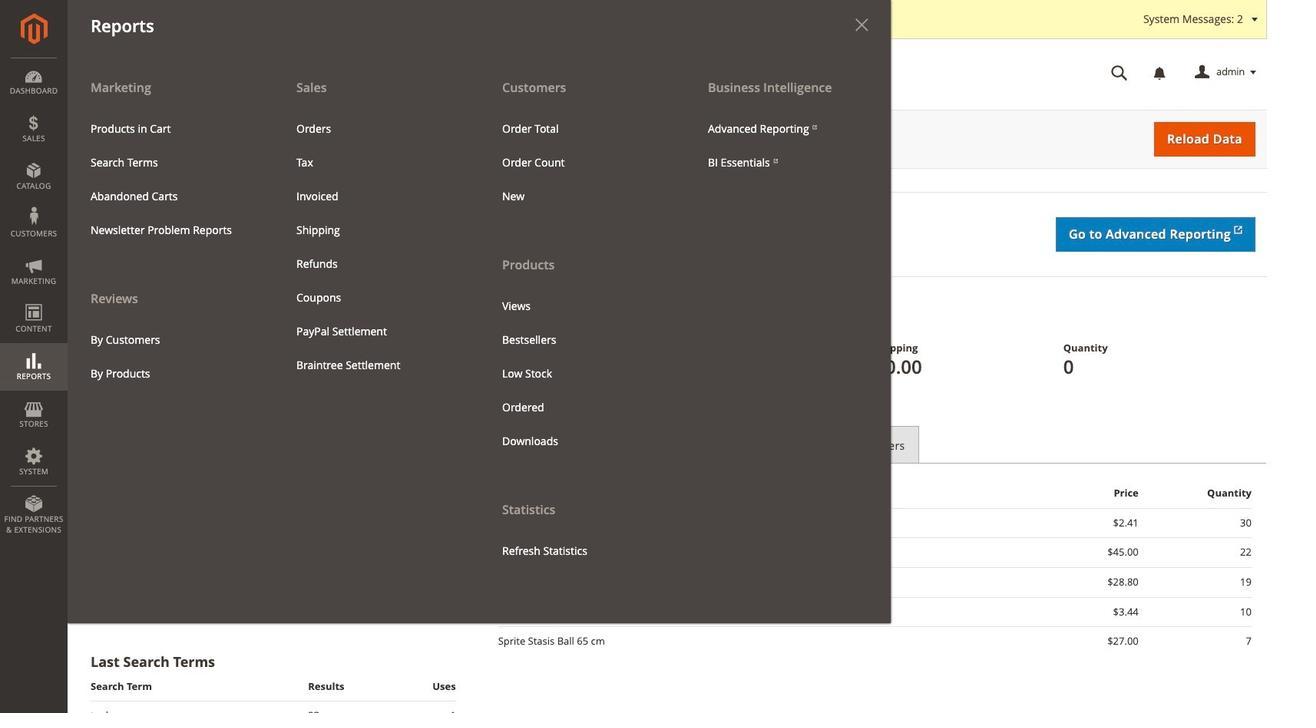 Task type: locate. For each thing, give the bounding box(es) containing it.
menu
[[68, 71, 891, 624], [68, 71, 274, 391], [479, 71, 685, 568], [79, 112, 262, 247], [285, 112, 468, 383], [491, 112, 674, 213], [697, 112, 880, 180], [491, 289, 674, 458], [79, 323, 262, 391]]

menu bar
[[0, 0, 891, 624]]

magento admin panel image
[[20, 13, 47, 45]]



Task type: vqa. For each thing, say whether or not it's contained in the screenshot.
text box
no



